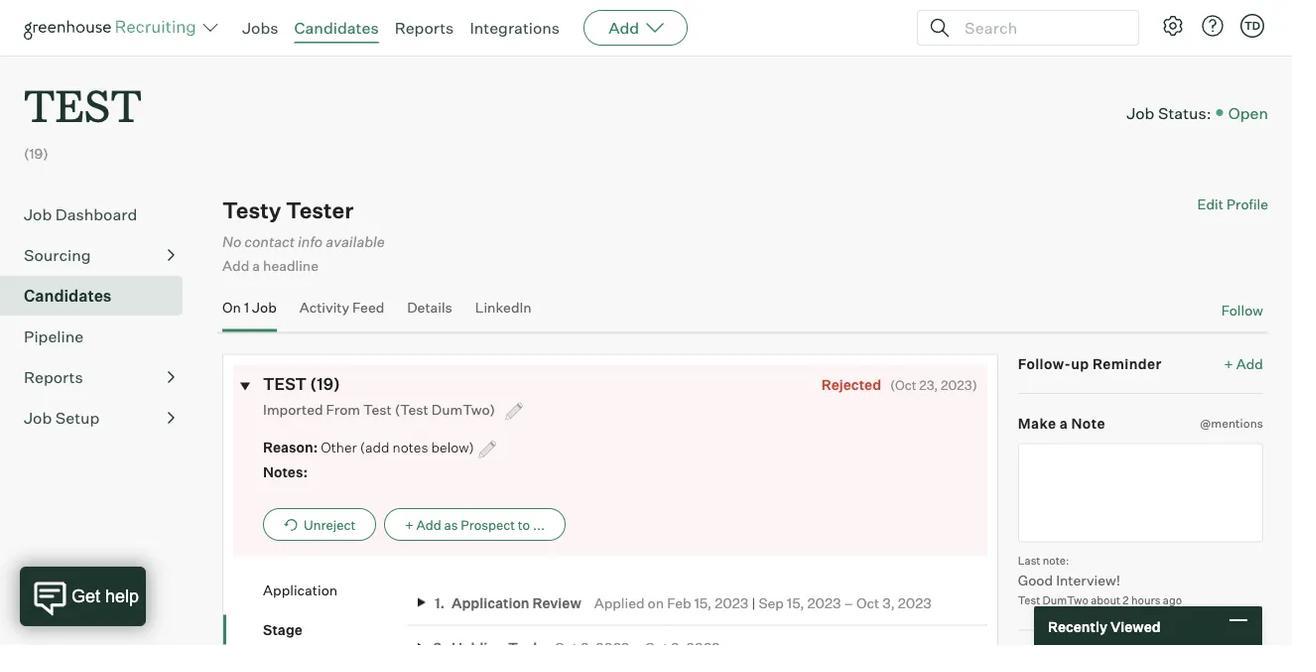Task type: locate. For each thing, give the bounding box(es) containing it.
last
[[1018, 554, 1041, 567]]

activity feed link
[[300, 299, 385, 328]]

job setup link
[[24, 406, 175, 430]]

@mentions link
[[1201, 414, 1264, 433]]

on 1 job link
[[222, 299, 277, 328]]

1 horizontal spatial reports
[[395, 18, 454, 38]]

setup
[[55, 408, 100, 428]]

1 vertical spatial +
[[405, 517, 414, 532]]

stage
[[263, 621, 303, 638]]

...
[[533, 517, 545, 532]]

feed
[[352, 299, 385, 316]]

1 horizontal spatial candidates link
[[294, 18, 379, 38]]

(oct
[[890, 377, 917, 392]]

application right 1.
[[452, 594, 530, 611]]

(19) up from
[[310, 374, 340, 394]]

15, right feb
[[695, 594, 712, 611]]

0 vertical spatial a
[[252, 257, 260, 274]]

test inside last note: good interview! test dumtwo               about 2 hours               ago
[[1018, 593, 1041, 607]]

notes
[[393, 439, 428, 456]]

test down greenhouse recruiting image at top
[[24, 75, 142, 134]]

1 vertical spatial candidates
[[24, 286, 112, 306]]

dumtwo
[[1043, 593, 1089, 607]]

1 horizontal spatial test
[[1018, 593, 1041, 607]]

a down the contact
[[252, 257, 260, 274]]

oct
[[857, 594, 880, 611]]

2023 left –
[[808, 594, 841, 611]]

edit profile
[[1198, 196, 1269, 213]]

make a note
[[1018, 415, 1106, 432]]

0 vertical spatial +
[[1225, 355, 1234, 372]]

+ inside button
[[405, 517, 414, 532]]

last note: good interview! test dumtwo               about 2 hours               ago
[[1018, 554, 1182, 607]]

2 15, from the left
[[787, 594, 805, 611]]

1 vertical spatial test
[[1018, 593, 1041, 607]]

details link
[[407, 299, 453, 328]]

0 vertical spatial test
[[363, 400, 392, 418]]

job for job status:
[[1127, 103, 1155, 122]]

integrations
[[470, 18, 560, 38]]

activity feed
[[300, 299, 385, 316]]

add inside button
[[416, 517, 441, 532]]

1 horizontal spatial +
[[1225, 355, 1234, 372]]

contact
[[245, 232, 295, 250]]

1 horizontal spatial test
[[263, 374, 307, 394]]

1 2023 from the left
[[715, 594, 749, 611]]

activity
[[300, 299, 349, 316]]

on
[[648, 594, 664, 611]]

make
[[1018, 415, 1057, 432]]

(19) down "test" 'link' in the left of the page
[[24, 145, 48, 162]]

0 horizontal spatial 15,
[[695, 594, 712, 611]]

no
[[222, 232, 241, 250]]

job for job setup
[[24, 408, 52, 428]]

1 vertical spatial (19)
[[310, 374, 340, 394]]

candidates link up pipeline link
[[24, 284, 175, 308]]

testy
[[222, 197, 281, 224]]

+ add as prospect to ... button
[[384, 508, 566, 541]]

integrations link
[[470, 18, 560, 38]]

test up imported
[[263, 374, 307, 394]]

1 vertical spatial candidates link
[[24, 284, 175, 308]]

None text field
[[1018, 443, 1264, 542]]

candidates down sourcing
[[24, 286, 112, 306]]

1 horizontal spatial (19)
[[310, 374, 340, 394]]

reports
[[395, 18, 454, 38], [24, 367, 83, 387]]

candidates link right jobs
[[294, 18, 379, 38]]

(19)
[[24, 145, 48, 162], [310, 374, 340, 394]]

1.
[[435, 594, 445, 611]]

0 vertical spatial reports
[[395, 18, 454, 38]]

0 horizontal spatial reports link
[[24, 366, 175, 389]]

rejected (oct 23, 2023)
[[822, 376, 978, 393]]

application
[[263, 582, 338, 599], [452, 594, 530, 611]]

td
[[1245, 19, 1261, 32]]

test left (test
[[363, 400, 392, 418]]

as
[[444, 517, 458, 532]]

(add
[[360, 439, 390, 456]]

+ down follow
[[1225, 355, 1234, 372]]

dumtwo)
[[432, 400, 495, 418]]

add
[[609, 18, 639, 38], [222, 257, 249, 274], [1237, 355, 1264, 372], [416, 517, 441, 532]]

about
[[1091, 593, 1121, 607]]

imported
[[263, 400, 323, 418]]

1 horizontal spatial candidates
[[294, 18, 379, 38]]

reports left integrations link
[[395, 18, 454, 38]]

1 horizontal spatial a
[[1060, 415, 1068, 432]]

profile
[[1227, 196, 1269, 213]]

test for test
[[24, 75, 142, 134]]

add inside popup button
[[609, 18, 639, 38]]

a left note
[[1060, 415, 1068, 432]]

job up sourcing
[[24, 205, 52, 225]]

0 vertical spatial test
[[24, 75, 142, 134]]

info
[[298, 232, 323, 250]]

candidates
[[294, 18, 379, 38], [24, 286, 112, 306]]

reports link up job setup link
[[24, 366, 175, 389]]

@mentions
[[1201, 416, 1264, 431]]

2 horizontal spatial 2023
[[898, 594, 932, 611]]

+ add
[[1225, 355, 1264, 372]]

job left setup
[[24, 408, 52, 428]]

headline
[[263, 257, 319, 274]]

reports link left integrations link
[[395, 18, 454, 38]]

sourcing link
[[24, 243, 175, 267]]

0 horizontal spatial 2023
[[715, 594, 749, 611]]

reports down pipeline
[[24, 367, 83, 387]]

1 horizontal spatial 2023
[[808, 594, 841, 611]]

2023 right 3,
[[898, 594, 932, 611]]

jobs link
[[242, 18, 278, 38]]

0 horizontal spatial +
[[405, 517, 414, 532]]

2023 left "|" at the bottom of the page
[[715, 594, 749, 611]]

1 vertical spatial reports
[[24, 367, 83, 387]]

application up stage
[[263, 582, 338, 599]]

0 horizontal spatial application
[[263, 582, 338, 599]]

+ left as
[[405, 517, 414, 532]]

td button
[[1237, 10, 1269, 42]]

recently
[[1048, 618, 1108, 635]]

0 horizontal spatial (19)
[[24, 145, 48, 162]]

reports link
[[395, 18, 454, 38], [24, 366, 175, 389]]

1 horizontal spatial reports link
[[395, 18, 454, 38]]

follow link
[[1222, 301, 1264, 320]]

tester
[[286, 197, 354, 224]]

reason: other (add notes below)
[[263, 439, 474, 456]]

0 vertical spatial candidates link
[[294, 18, 379, 38]]

+
[[1225, 355, 1234, 372], [405, 517, 414, 532]]

job
[[1127, 103, 1155, 122], [24, 205, 52, 225], [252, 299, 277, 316], [24, 408, 52, 428]]

15, right the sep
[[787, 594, 805, 611]]

test (19)
[[263, 374, 340, 394]]

test for test (19)
[[263, 374, 307, 394]]

2 2023 from the left
[[808, 594, 841, 611]]

note:
[[1043, 554, 1069, 567]]

1 horizontal spatial 15,
[[787, 594, 805, 611]]

0 horizontal spatial test
[[24, 75, 142, 134]]

on 1 job
[[222, 299, 277, 316]]

job left status:
[[1127, 103, 1155, 122]]

15,
[[695, 594, 712, 611], [787, 594, 805, 611]]

candidates right jobs
[[294, 18, 379, 38]]

open
[[1229, 103, 1269, 122]]

a inside testy tester no contact info available add a headline
[[252, 257, 260, 274]]

dashboard
[[55, 205, 137, 225]]

1 vertical spatial test
[[263, 374, 307, 394]]

below)
[[431, 439, 474, 456]]

0 horizontal spatial a
[[252, 257, 260, 274]]

test down good
[[1018, 593, 1041, 607]]

greenhouse recruiting image
[[24, 16, 203, 40]]



Task type: describe. For each thing, give the bounding box(es) containing it.
up
[[1071, 355, 1090, 372]]

+ for + add
[[1225, 355, 1234, 372]]

rejected
[[822, 376, 882, 393]]

job status:
[[1127, 103, 1212, 122]]

to
[[518, 517, 530, 532]]

job setup
[[24, 408, 100, 428]]

–
[[844, 594, 854, 611]]

ago
[[1163, 593, 1182, 607]]

23,
[[920, 377, 938, 392]]

other
[[321, 439, 357, 456]]

unreject
[[304, 517, 356, 532]]

(test
[[395, 400, 429, 418]]

1 15, from the left
[[695, 594, 712, 611]]

reason:
[[263, 439, 318, 456]]

1 vertical spatial reports link
[[24, 366, 175, 389]]

unreject button
[[263, 508, 376, 541]]

0 horizontal spatial test
[[363, 400, 392, 418]]

viewed
[[1111, 618, 1161, 635]]

note
[[1072, 415, 1106, 432]]

pipeline
[[24, 327, 84, 347]]

recently viewed
[[1048, 618, 1161, 635]]

reminder
[[1093, 355, 1162, 372]]

review
[[533, 594, 581, 611]]

imported from test (test dumtwo)
[[263, 400, 498, 418]]

stage link
[[263, 620, 408, 639]]

1 vertical spatial a
[[1060, 415, 1068, 432]]

0 horizontal spatial reports
[[24, 367, 83, 387]]

0 horizontal spatial candidates
[[24, 286, 112, 306]]

1 horizontal spatial application
[[452, 594, 530, 611]]

edit
[[1198, 196, 1224, 213]]

1. application review applied on  feb 15, 2023 | sep 15, 2023 – oct 3, 2023
[[435, 594, 932, 611]]

test link
[[24, 56, 142, 138]]

application link
[[263, 581, 408, 600]]

0 vertical spatial reports link
[[395, 18, 454, 38]]

2023)
[[941, 377, 978, 392]]

Search text field
[[960, 13, 1121, 42]]

1
[[244, 299, 249, 316]]

2
[[1123, 593, 1129, 607]]

+ for + add as prospect to ...
[[405, 517, 414, 532]]

from
[[326, 400, 360, 418]]

pipeline link
[[24, 325, 175, 349]]

notes:
[[263, 463, 308, 481]]

edit profile link
[[1198, 196, 1269, 213]]

applied
[[594, 594, 645, 611]]

0 vertical spatial (19)
[[24, 145, 48, 162]]

add button
[[584, 10, 688, 46]]

status:
[[1158, 103, 1212, 122]]

linkedin
[[475, 299, 532, 316]]

add inside testy tester no contact info available add a headline
[[222, 257, 249, 274]]

job for job dashboard
[[24, 205, 52, 225]]

details
[[407, 299, 453, 316]]

job dashboard link
[[24, 203, 175, 227]]

0 vertical spatial candidates
[[294, 18, 379, 38]]

testy tester no contact info available add a headline
[[222, 197, 385, 274]]

+ add link
[[1225, 354, 1264, 373]]

follow-
[[1018, 355, 1071, 372]]

follow
[[1222, 302, 1264, 319]]

3 2023 from the left
[[898, 594, 932, 611]]

good
[[1018, 571, 1053, 588]]

3,
[[883, 594, 895, 611]]

sep
[[759, 594, 784, 611]]

feb
[[667, 594, 692, 611]]

on
[[222, 299, 241, 316]]

sourcing
[[24, 245, 91, 265]]

prospect
[[461, 517, 515, 532]]

|
[[752, 594, 756, 611]]

interview!
[[1056, 571, 1121, 588]]

configure image
[[1161, 14, 1185, 38]]

0 horizontal spatial candidates link
[[24, 284, 175, 308]]

jobs
[[242, 18, 278, 38]]

hours
[[1132, 593, 1161, 607]]

linkedin link
[[475, 299, 532, 328]]

job right 1
[[252, 299, 277, 316]]

follow-up reminder
[[1018, 355, 1162, 372]]

td button
[[1241, 14, 1265, 38]]

job dashboard
[[24, 205, 137, 225]]



Task type: vqa. For each thing, say whether or not it's contained in the screenshot.
P button
no



